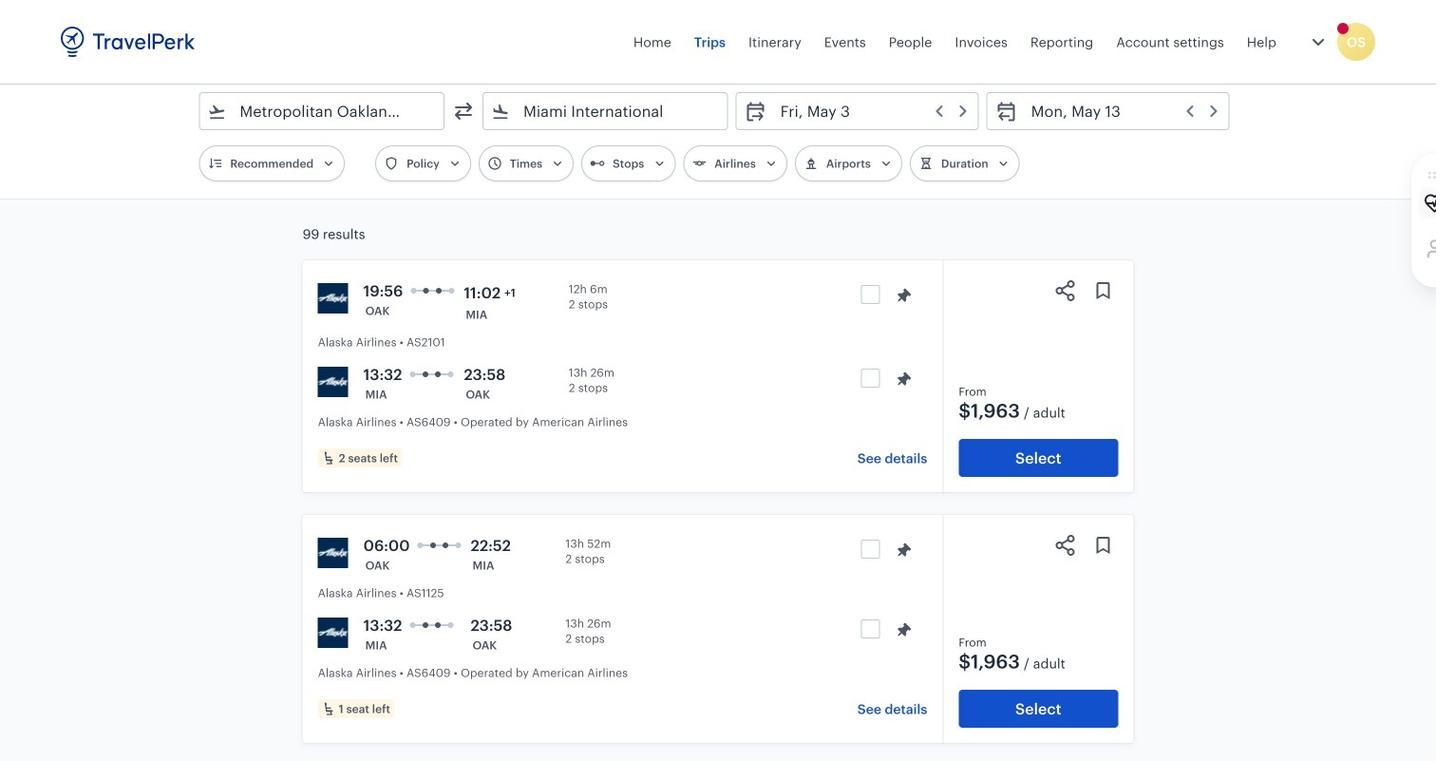 Task type: locate. For each thing, give the bounding box(es) containing it.
1 vertical spatial alaska airlines image
[[318, 367, 348, 397]]

2 vertical spatial alaska airlines image
[[318, 538, 348, 568]]

0 vertical spatial alaska airlines image
[[318, 283, 348, 314]]

2 alaska airlines image from the top
[[318, 367, 348, 397]]

1 alaska airlines image from the top
[[318, 283, 348, 314]]

alaska airlines image
[[318, 283, 348, 314], [318, 367, 348, 397], [318, 538, 348, 568]]

Return field
[[1018, 96, 1222, 126]]



Task type: vqa. For each thing, say whether or not it's contained in the screenshot.
From search field
yes



Task type: describe. For each thing, give the bounding box(es) containing it.
alaska airlines image
[[318, 618, 348, 648]]

Depart field
[[768, 96, 971, 126]]

3 alaska airlines image from the top
[[318, 538, 348, 568]]

To search field
[[510, 96, 703, 126]]

From search field
[[226, 96, 419, 126]]



